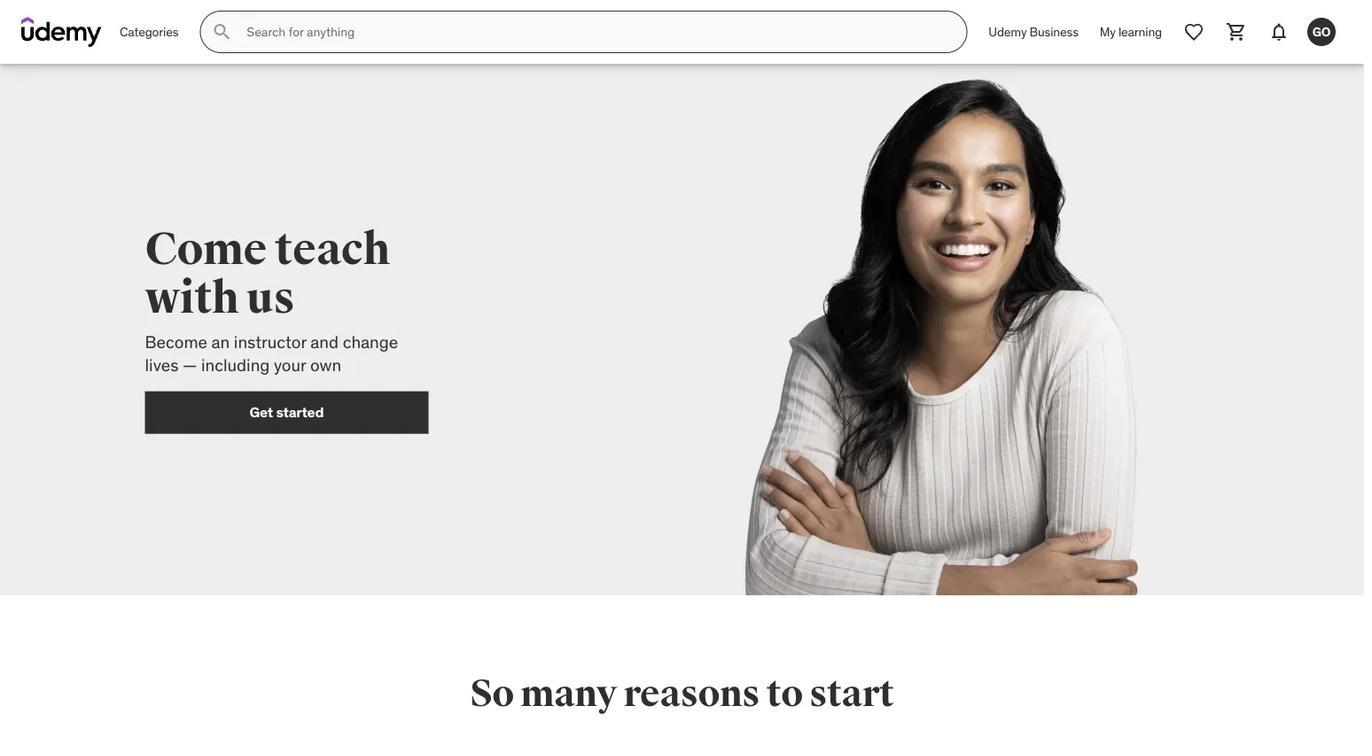 Task type: describe. For each thing, give the bounding box(es) containing it.
us
[[247, 271, 295, 326]]

lives
[[145, 355, 179, 376]]

categories button
[[109, 11, 189, 53]]

with
[[145, 271, 239, 326]]

—
[[183, 355, 197, 376]]

shopping cart with 0 items image
[[1226, 21, 1248, 43]]

Search for anything text field
[[243, 17, 946, 47]]

udemy business link
[[978, 11, 1090, 53]]

started
[[276, 404, 324, 422]]

udemy image
[[21, 17, 102, 47]]

so many reasons to start
[[470, 671, 894, 717]]

an
[[212, 331, 230, 353]]

including
[[201, 355, 270, 376]]

go link
[[1301, 11, 1343, 53]]

become
[[145, 331, 207, 353]]

start
[[810, 671, 894, 717]]

my learning
[[1100, 24, 1162, 40]]

my learning link
[[1090, 11, 1173, 53]]

go
[[1313, 24, 1331, 40]]

reasons
[[624, 671, 760, 717]]

notifications image
[[1269, 21, 1290, 43]]



Task type: vqa. For each thing, say whether or not it's contained in the screenshot.
Categories dropdown button
yes



Task type: locate. For each thing, give the bounding box(es) containing it.
and
[[311, 331, 339, 353]]

udemy business
[[989, 24, 1079, 40]]

change
[[343, 331, 398, 353]]

categories
[[120, 24, 179, 40]]

udemy
[[989, 24, 1027, 40]]

so
[[470, 671, 514, 717]]

many
[[521, 671, 617, 717]]

submit search image
[[211, 21, 233, 43]]

come
[[145, 222, 267, 277]]

teach
[[275, 222, 390, 277]]

come teach with us become an instructor and change lives — including your own
[[145, 222, 398, 376]]

instructor
[[234, 331, 307, 353]]

your
[[274, 355, 306, 376]]

get started link
[[145, 392, 429, 434]]

get
[[250, 404, 273, 422]]

own
[[310, 355, 341, 376]]

business
[[1030, 24, 1079, 40]]

learning
[[1119, 24, 1162, 40]]

wishlist image
[[1184, 21, 1205, 43]]

my
[[1100, 24, 1116, 40]]

to
[[767, 671, 803, 717]]

get started
[[250, 404, 324, 422]]



